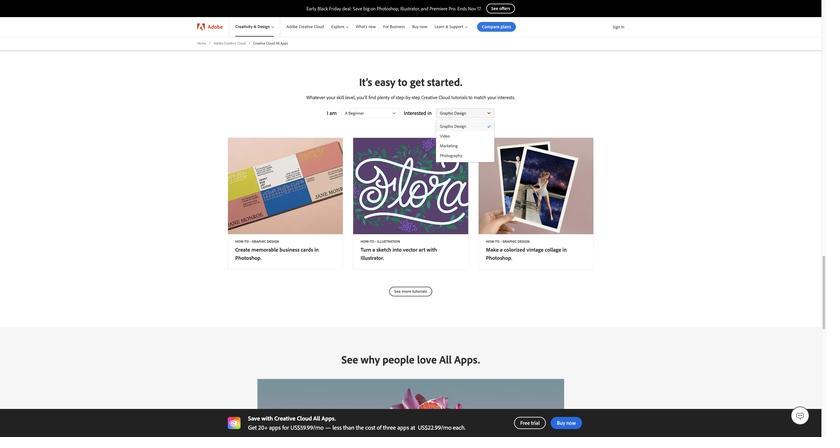 Task type: locate. For each thing, give the bounding box(es) containing it.
graphic design inside popup button
[[440, 111, 467, 116]]

1 horizontal spatial photoshop.
[[486, 255, 513, 262]]

how- for turn a sketch into vector art with illustrator.
[[361, 239, 370, 244]]

adobe creative cloud
[[287, 24, 324, 29], [214, 41, 246, 46]]

create
[[235, 247, 250, 254]]

• inside how-to • graphic design make a colorized vintage collage in photoshop.
[[501, 239, 502, 244]]

colorized
[[504, 247, 526, 254]]

creative up for
[[275, 415, 296, 423]]

1 horizontal spatial apps
[[398, 424, 409, 432]]

0 horizontal spatial buy now
[[412, 24, 428, 29]]

0 vertical spatial tutorials
[[452, 94, 468, 100]]

to left get
[[398, 75, 408, 89]]

substance 3d painter image
[[228, 418, 241, 430]]

with up 20+
[[262, 415, 273, 423]]

to inside how-to • graphic design make a colorized vintage collage in photoshop.
[[495, 239, 500, 244]]

0 horizontal spatial photoshop.
[[235, 255, 262, 262]]

0 vertical spatial now
[[420, 24, 428, 29]]

2 horizontal spatial all
[[440, 353, 452, 367]]

0 horizontal spatial .
[[306, 424, 307, 432]]

0 horizontal spatial now
[[420, 24, 428, 29]]

us$ right at
[[418, 424, 428, 432]]

/mo left each.
[[441, 424, 452, 432]]

adobe creative cloud link down "creativity"
[[214, 41, 246, 46]]

buy for the rightmost buy now link
[[557, 420, 566, 427]]

design up memorable
[[267, 239, 279, 244]]

0 horizontal spatial •
[[250, 239, 251, 244]]

get
[[248, 424, 257, 432]]

•
[[250, 239, 251, 244], [375, 239, 377, 244], [501, 239, 502, 244]]

home
[[197, 41, 206, 46]]

0 horizontal spatial apps.
[[322, 415, 336, 423]]

0 vertical spatial save
[[353, 5, 363, 12]]

apps left at
[[398, 424, 409, 432]]

1 & from the left
[[254, 24, 257, 29]]

1 horizontal spatial a
[[500, 247, 503, 254]]

cloud left apps
[[266, 41, 275, 46]]

photoshop. inside the how-to • graphic design create memorable business cards in photoshop.
[[235, 255, 262, 262]]

graphic
[[440, 111, 454, 116], [440, 124, 454, 129], [252, 239, 266, 244], [503, 239, 517, 244]]

1 vertical spatial with
[[262, 415, 273, 423]]

us$
[[291, 424, 300, 432], [418, 424, 428, 432]]

of
[[391, 94, 395, 100], [377, 424, 382, 432]]

a right turn
[[373, 247, 375, 254]]

it's
[[359, 75, 373, 89]]

2 horizontal spatial •
[[501, 239, 502, 244]]

0 horizontal spatial us$
[[291, 424, 300, 432]]

how- inside how-to • graphic design make a colorized vintage collage in photoshop.
[[486, 239, 495, 244]]

now for top buy now link
[[420, 24, 428, 29]]

see for see more tutorials
[[395, 289, 401, 294]]

for business
[[384, 24, 405, 29]]

see left the why
[[342, 353, 358, 367]]

see more tutorials link
[[390, 287, 433, 297]]

all
[[276, 41, 280, 46], [440, 353, 452, 367], [314, 415, 320, 423]]

1 • from the left
[[250, 239, 251, 244]]

apps. inside save with creative cloud all apps. get 20+ apps for us$ 59 . 99 /mo — less than the cost of three apps at us$ 22 . 99 /mo each.
[[322, 415, 336, 423]]

adobe right home on the top left of page
[[214, 41, 224, 46]]

0 vertical spatial graphic design
[[440, 111, 467, 116]]

• inside how-to • illustration turn a sketch into vector art with illustrator.
[[375, 239, 377, 244]]

design
[[258, 24, 270, 29], [455, 111, 467, 116], [455, 124, 467, 129], [267, 239, 279, 244], [518, 239, 530, 244]]

in right collage at the bottom right
[[563, 247, 567, 254]]

0 horizontal spatial tutorials
[[413, 289, 428, 294]]

0 vertical spatial of
[[391, 94, 395, 100]]

all right love
[[440, 353, 452, 367]]

buy
[[412, 24, 419, 29], [557, 420, 566, 427]]

1 graphic design from the top
[[440, 111, 467, 116]]

what's
[[356, 24, 368, 29]]

1 horizontal spatial how-
[[361, 239, 370, 244]]

1 horizontal spatial /mo
[[441, 424, 452, 432]]

/mo left —
[[313, 424, 324, 432]]

0 horizontal spatial in
[[315, 247, 319, 254]]

tutorials right more
[[413, 289, 428, 294]]

& right learn
[[446, 24, 449, 29]]

& inside dropdown button
[[446, 24, 449, 29]]

apps. for love
[[455, 353, 480, 367]]

1 vertical spatial tutorials
[[413, 289, 428, 294]]

0 vertical spatial buy
[[412, 24, 419, 29]]

make
[[486, 247, 499, 254]]

design down the graphic design popup button
[[455, 124, 467, 129]]

2 vertical spatial all
[[314, 415, 320, 423]]

0 horizontal spatial how-
[[235, 239, 245, 244]]

sign in
[[613, 24, 625, 30]]

design up creative cloud all apps
[[258, 24, 270, 29]]

& inside popup button
[[254, 24, 257, 29]]

now
[[420, 24, 428, 29], [567, 420, 576, 427]]

1 a from the left
[[373, 247, 375, 254]]

. right at
[[434, 424, 435, 432]]

save
[[353, 5, 363, 12], [248, 415, 260, 423]]

see left more
[[395, 289, 401, 294]]

1 horizontal spatial your
[[488, 94, 497, 100]]

0 vertical spatial adobe creative cloud
[[287, 24, 324, 29]]

photoshop. down "make"
[[486, 255, 513, 262]]

how- inside the how-to • graphic design create memorable business cards in photoshop.
[[235, 239, 245, 244]]

all inside save with creative cloud all apps. get 20+ apps for us$ 59 . 99 /mo — less than the cost of three apps at us$ 22 . 99 /mo each.
[[314, 415, 320, 423]]

1 vertical spatial see
[[342, 353, 358, 367]]

.
[[306, 424, 307, 432], [434, 424, 435, 432]]

how- up create
[[235, 239, 245, 244]]

to inside how-to • illustration turn a sketch into vector art with illustrator.
[[370, 239, 374, 244]]

tutorials up the graphic design popup button
[[452, 94, 468, 100]]

apps.
[[455, 353, 480, 367], [322, 415, 336, 423]]

1 horizontal spatial adobe creative cloud
[[287, 24, 324, 29]]

buy now
[[412, 24, 428, 29], [557, 420, 576, 427]]

1 horizontal spatial buy now
[[557, 420, 576, 427]]

1 how- from the left
[[235, 239, 245, 244]]

apps
[[281, 41, 288, 46]]

creative
[[299, 24, 313, 29], [224, 41, 236, 46], [253, 41, 266, 46], [422, 94, 438, 100], [275, 415, 296, 423]]

• for sketch
[[375, 239, 377, 244]]

to up turn
[[370, 239, 374, 244]]

0 vertical spatial apps.
[[455, 353, 480, 367]]

whatever your skill level, you'll find plenty of step-by-step creative cloud tutorials to match your interests.
[[307, 94, 516, 100]]

love
[[417, 353, 437, 367]]

save up 'get'
[[248, 415, 260, 423]]

in right interested
[[428, 110, 432, 117]]

2 & from the left
[[446, 24, 449, 29]]

1 horizontal spatial 99
[[435, 424, 441, 432]]

1 vertical spatial of
[[377, 424, 382, 432]]

in right 'cards'
[[315, 247, 319, 254]]

of left the step-
[[391, 94, 395, 100]]

1 horizontal spatial •
[[375, 239, 377, 244]]

learn & support
[[435, 24, 464, 29]]

0 horizontal spatial a
[[373, 247, 375, 254]]

and
[[421, 5, 429, 12]]

. right for
[[306, 424, 307, 432]]

art
[[419, 247, 426, 254]]

support
[[450, 24, 464, 29]]

0 vertical spatial with
[[427, 247, 437, 254]]

to for create memorable business cards in photoshop.
[[245, 239, 249, 244]]

adobe creative cloud down early
[[287, 24, 324, 29]]

2 photoshop. from the left
[[486, 255, 513, 262]]

adobe creative cloud link
[[281, 17, 328, 37], [214, 41, 246, 46]]

1 vertical spatial buy now
[[557, 420, 576, 427]]

buy right business on the top left of the page
[[412, 24, 419, 29]]

us$ right for
[[291, 424, 300, 432]]

for
[[282, 424, 289, 432]]

a right "make"
[[500, 247, 503, 254]]

1 photoshop. from the left
[[235, 255, 262, 262]]

0 horizontal spatial buy now link
[[409, 17, 431, 37]]

1 horizontal spatial see
[[395, 289, 401, 294]]

1 horizontal spatial &
[[446, 24, 449, 29]]

2 graphic design from the top
[[440, 124, 467, 129]]

2 • from the left
[[375, 239, 377, 244]]

2 . from the left
[[434, 424, 435, 432]]

creative right step on the top of the page
[[422, 94, 438, 100]]

1 /mo from the left
[[313, 424, 324, 432]]

/mo
[[313, 424, 324, 432], [441, 424, 452, 432]]

graphic design list box
[[437, 122, 495, 161]]

1 horizontal spatial save
[[353, 5, 363, 12]]

1 vertical spatial save
[[248, 415, 260, 423]]

adobe creative cloud down "creativity"
[[214, 41, 246, 46]]

with right art
[[427, 247, 437, 254]]

2 horizontal spatial in
[[563, 247, 567, 254]]

save left big
[[353, 5, 363, 12]]

a
[[373, 247, 375, 254], [500, 247, 503, 254]]

0 horizontal spatial apps
[[269, 424, 281, 432]]

cards
[[301, 247, 313, 254]]

0 horizontal spatial see
[[342, 353, 358, 367]]

graphic design for graphic design 'list box'
[[440, 124, 467, 129]]

in inside the how-to • graphic design create memorable business cards in photoshop.
[[315, 247, 319, 254]]

1 vertical spatial buy now link
[[551, 418, 583, 430]]

graphic inside how-to • graphic design make a colorized vintage collage in photoshop.
[[503, 239, 517, 244]]

1 vertical spatial adobe creative cloud link
[[214, 41, 246, 46]]

why
[[361, 353, 380, 367]]

0 vertical spatial buy now
[[412, 24, 428, 29]]

1 vertical spatial apps.
[[322, 415, 336, 423]]

home link
[[197, 41, 206, 46]]

0 horizontal spatial &
[[254, 24, 257, 29]]

0 horizontal spatial save
[[248, 415, 260, 423]]

adobe up apps
[[287, 24, 298, 29]]

adobe
[[208, 23, 223, 30], [287, 24, 298, 29], [214, 41, 224, 46]]

to inside the how-to • graphic design create memorable business cards in photoshop.
[[245, 239, 249, 244]]

us$22.99 per month per license element
[[418, 424, 452, 432]]

how- for create memorable business cards in photoshop.
[[235, 239, 245, 244]]

how- up turn
[[361, 239, 370, 244]]

all left apps
[[276, 41, 280, 46]]

0 vertical spatial adobe creative cloud link
[[281, 17, 328, 37]]

2 horizontal spatial how-
[[486, 239, 495, 244]]

free
[[521, 420, 530, 427]]

0 horizontal spatial your
[[327, 94, 336, 100]]

99 right 22
[[435, 424, 441, 432]]

• inside the how-to • graphic design create memorable business cards in photoshop.
[[250, 239, 251, 244]]

1 vertical spatial adobe creative cloud
[[214, 41, 246, 46]]

1 vertical spatial buy
[[557, 420, 566, 427]]

apps
[[269, 424, 281, 432], [398, 424, 409, 432]]

0 vertical spatial see
[[395, 289, 401, 294]]

design up colorized
[[518, 239, 530, 244]]

new
[[369, 24, 376, 29]]

to up create
[[245, 239, 249, 244]]

how- inside how-to • illustration turn a sketch into vector art with illustrator.
[[361, 239, 370, 244]]

what's new
[[356, 24, 376, 29]]

0 horizontal spatial all
[[276, 41, 280, 46]]

1 horizontal spatial tutorials
[[452, 94, 468, 100]]

early
[[307, 5, 317, 12]]

1 vertical spatial all
[[440, 353, 452, 367]]

to up "make"
[[495, 239, 500, 244]]

& right "creativity"
[[254, 24, 257, 29]]

1 horizontal spatial buy
[[557, 420, 566, 427]]

graphic design inside 'list box'
[[440, 124, 467, 129]]

a inside how-to • graphic design make a colorized vintage collage in photoshop.
[[500, 247, 503, 254]]

a
[[345, 111, 348, 116]]

0 horizontal spatial /mo
[[313, 424, 324, 432]]

creative down early
[[299, 24, 313, 29]]

i am
[[327, 110, 337, 117]]

in
[[428, 110, 432, 117], [315, 247, 319, 254], [563, 247, 567, 254]]

how- up "make"
[[486, 239, 495, 244]]

illustrator.
[[361, 255, 384, 262]]

people
[[383, 353, 415, 367]]

0 horizontal spatial with
[[262, 415, 273, 423]]

1 vertical spatial now
[[567, 420, 576, 427]]

1 horizontal spatial .
[[434, 424, 435, 432]]

to
[[398, 75, 408, 89], [469, 94, 473, 100], [245, 239, 249, 244], [370, 239, 374, 244], [495, 239, 500, 244]]

your
[[327, 94, 336, 100], [488, 94, 497, 100]]

1 vertical spatial graphic design
[[440, 124, 467, 129]]

adobe creative cloud link down early
[[281, 17, 328, 37]]

1 horizontal spatial buy now link
[[551, 418, 583, 430]]

cloud up 59
[[297, 415, 312, 423]]

2 how- from the left
[[361, 239, 370, 244]]

three
[[383, 424, 396, 432]]

buy right "trial"
[[557, 420, 566, 427]]

2 your from the left
[[488, 94, 497, 100]]

of right cost
[[377, 424, 382, 432]]

1 horizontal spatial in
[[428, 110, 432, 117]]

—
[[325, 424, 331, 432]]

your right match
[[488, 94, 497, 100]]

apps left for
[[269, 424, 281, 432]]

vintage
[[527, 247, 544, 254]]

graphic design
[[440, 111, 467, 116], [440, 124, 467, 129]]

2 a from the left
[[500, 247, 503, 254]]

sign
[[613, 24, 621, 30]]

1 horizontal spatial apps.
[[455, 353, 480, 367]]

all up 'us$59.99 per month per license' element
[[314, 415, 320, 423]]

99 right 59
[[307, 424, 313, 432]]

1 horizontal spatial now
[[567, 420, 576, 427]]

3 how- from the left
[[486, 239, 495, 244]]

photoshop.
[[235, 255, 262, 262], [486, 255, 513, 262]]

0 horizontal spatial 99
[[307, 424, 313, 432]]

all for see why people love all apps.
[[440, 353, 452, 367]]

3 • from the left
[[501, 239, 502, 244]]

with inside how-to • illustration turn a sketch into vector art with illustrator.
[[427, 247, 437, 254]]

your left skill
[[327, 94, 336, 100]]

tutorials
[[452, 94, 468, 100], [413, 289, 428, 294]]

with inside save with creative cloud all apps. get 20+ apps for us$ 59 . 99 /mo — less than the cost of three apps at us$ 22 . 99 /mo each.
[[262, 415, 273, 423]]

1 horizontal spatial all
[[314, 415, 320, 423]]

a inside how-to • illustration turn a sketch into vector art with illustrator.
[[373, 247, 375, 254]]

2 us$ from the left
[[418, 424, 428, 432]]

cloud
[[314, 24, 324, 29], [237, 41, 246, 46], [266, 41, 275, 46], [439, 94, 451, 100], [297, 415, 312, 423]]

graphic inside popup button
[[440, 111, 454, 116]]

1 horizontal spatial with
[[427, 247, 437, 254]]

sketch
[[377, 247, 392, 254]]

for business link
[[380, 17, 409, 37]]

photoshop. down create
[[235, 255, 262, 262]]

see inside see more tutorials "link"
[[395, 289, 401, 294]]

to for make a colorized vintage collage in photoshop.
[[495, 239, 500, 244]]

with
[[427, 247, 437, 254], [262, 415, 273, 423]]

buy now for top buy now link
[[412, 24, 428, 29]]

you'll
[[357, 94, 368, 100]]

0 horizontal spatial buy
[[412, 24, 419, 29]]

1 horizontal spatial us$
[[418, 424, 428, 432]]

0 horizontal spatial of
[[377, 424, 382, 432]]

video
[[440, 134, 450, 139]]

in
[[622, 24, 625, 30]]

a beginner
[[345, 111, 364, 116]]

on
[[371, 5, 376, 12]]



Task type: vqa. For each thing, say whether or not it's contained in the screenshot.
is inside the 'Adobe, like all hosted service providers, is obligated to disclose user data when we receive valid legal process from a government agency. Since 2014, we have published this report annually to promote transparency and accountability for Adobe's practices and policies, and for the legal process ("requests") we receive from governments around the world.'
no



Task type: describe. For each thing, give the bounding box(es) containing it.
for
[[384, 24, 389, 29]]

skill
[[337, 94, 344, 100]]

turn
[[361, 247, 371, 254]]

interested in
[[404, 110, 432, 117]]

creative down creativity & design popup button
[[253, 41, 266, 46]]

big
[[364, 5, 370, 12]]

marketing
[[440, 143, 458, 149]]

to for turn a sketch into vector art with illustrator.
[[370, 239, 374, 244]]

creativity
[[236, 24, 253, 29]]

design up graphic design 'list box'
[[455, 111, 467, 116]]

save inside save with creative cloud all apps. get 20+ apps for us$ 59 . 99 /mo — less than the cost of three apps at us$ 22 . 99 /mo each.
[[248, 415, 260, 423]]

cloud down "creativity"
[[237, 41, 246, 46]]

image image
[[258, 380, 565, 438]]

black
[[318, 5, 328, 12]]

cloud down started.
[[439, 94, 451, 100]]

adobe left "creativity"
[[208, 23, 223, 30]]

photoshop. inside how-to • graphic design make a colorized vintage collage in photoshop.
[[486, 255, 513, 262]]

design inside the how-to • graphic design create memorable business cards in photoshop.
[[267, 239, 279, 244]]

graphic design button
[[436, 108, 495, 118]]

• for memorable
[[250, 239, 251, 244]]

2 /mo from the left
[[441, 424, 452, 432]]

1 . from the left
[[306, 424, 307, 432]]

see more tutorials
[[395, 289, 428, 294]]

graphic inside 'list box'
[[440, 124, 454, 129]]

plenty
[[378, 94, 390, 100]]

level,
[[346, 94, 356, 100]]

less
[[333, 424, 342, 432]]

ends
[[458, 5, 467, 12]]

design inside 'list box'
[[455, 124, 467, 129]]

step
[[412, 94, 421, 100]]

a beginner button
[[341, 108, 400, 118]]

business
[[280, 247, 300, 254]]

how-to • graphic design make a colorized vintage collage in photoshop.
[[486, 239, 567, 262]]

premiere
[[430, 5, 448, 12]]

20+
[[258, 424, 268, 432]]

creative inside save with creative cloud all apps. get 20+ apps for us$ 59 . 99 /mo — less than the cost of three apps at us$ 22 . 99 /mo each.
[[275, 415, 296, 423]]

cloud down black
[[314, 24, 324, 29]]

learn & support button
[[431, 17, 471, 37]]

memorable
[[252, 247, 279, 254]]

the
[[356, 424, 364, 432]]

tutorials inside "link"
[[413, 289, 428, 294]]

& for learn
[[446, 24, 449, 29]]

1 apps from the left
[[269, 424, 281, 432]]

started.
[[427, 75, 463, 89]]

1 99 from the left
[[307, 424, 313, 432]]

sign in button
[[612, 22, 626, 32]]

2 apps from the left
[[398, 424, 409, 432]]

0 vertical spatial buy now link
[[409, 17, 431, 37]]

17.
[[478, 5, 482, 12]]

explore button
[[328, 17, 352, 37]]

photography
[[440, 153, 463, 159]]

1 us$ from the left
[[291, 424, 300, 432]]

each.
[[453, 424, 466, 432]]

collage
[[545, 247, 562, 254]]

interests.
[[498, 94, 516, 100]]

creative cloud all apps
[[253, 41, 288, 46]]

graphic design for the graphic design popup button
[[440, 111, 467, 116]]

59
[[300, 424, 306, 432]]

business
[[390, 24, 405, 29]]

us$59.99 per month per license element
[[291, 424, 324, 432]]

pro.
[[449, 5, 457, 12]]

apps. for cloud
[[322, 415, 336, 423]]

2 99 from the left
[[435, 424, 441, 432]]

explore
[[332, 24, 345, 29]]

early black friday deal: save big on photoshop, illustrator, and premiere pro. ends nov 17.
[[307, 5, 482, 12]]

0 horizontal spatial adobe creative cloud
[[214, 41, 246, 46]]

whatever
[[307, 94, 326, 100]]

free trial link
[[515, 418, 546, 430]]

0 horizontal spatial adobe creative cloud link
[[214, 41, 246, 46]]

trial
[[532, 420, 540, 427]]

graphic inside the how-to • graphic design create memorable business cards in photoshop.
[[252, 239, 266, 244]]

in inside how-to • graphic design make a colorized vintage collage in photoshop.
[[563, 247, 567, 254]]

photoshop,
[[377, 5, 399, 12]]

see why people love all apps.
[[342, 353, 480, 367]]

deal:
[[343, 5, 352, 12]]

interested
[[404, 110, 427, 117]]

what's new link
[[352, 17, 380, 37]]

adobe link
[[191, 17, 229, 37]]

into
[[393, 247, 402, 254]]

cloud inside save with creative cloud all apps. get 20+ apps for us$ 59 . 99 /mo — less than the cost of three apps at us$ 22 . 99 /mo each.
[[297, 415, 312, 423]]

design inside how-to • graphic design make a colorized vintage collage in photoshop.
[[518, 239, 530, 244]]

buy now for the rightmost buy now link
[[557, 420, 576, 427]]

1 your from the left
[[327, 94, 336, 100]]

creativity & design
[[236, 24, 270, 29]]

easy
[[375, 75, 396, 89]]

how- for make a colorized vintage collage in photoshop.
[[486, 239, 495, 244]]

see for see why people love all apps.
[[342, 353, 358, 367]]

0 vertical spatial all
[[276, 41, 280, 46]]

nov
[[468, 5, 477, 12]]

get
[[410, 75, 425, 89]]

cost
[[366, 424, 376, 432]]

22
[[428, 424, 434, 432]]

step-
[[396, 94, 406, 100]]

am
[[330, 110, 337, 117]]

illustration
[[377, 239, 400, 244]]

more
[[402, 289, 412, 294]]

how-to • graphic design create memorable business cards in photoshop.
[[235, 239, 319, 262]]

creative down "creativity"
[[224, 41, 236, 46]]

free trial
[[521, 420, 540, 427]]

all for save with creative cloud all apps. get 20+ apps for us$ 59 . 99 /mo — less than the cost of three apps at us$ 22 . 99 /mo each.
[[314, 415, 320, 423]]

1 horizontal spatial of
[[391, 94, 395, 100]]

creativity & design button
[[229, 17, 280, 37]]

& for creativity
[[254, 24, 257, 29]]

vector
[[403, 247, 418, 254]]

• for a
[[501, 239, 502, 244]]

than
[[343, 424, 355, 432]]

by-
[[406, 94, 412, 100]]

learn
[[435, 24, 445, 29]]

friday
[[329, 5, 341, 12]]

match
[[474, 94, 487, 100]]

of inside save with creative cloud all apps. get 20+ apps for us$ 59 . 99 /mo — less than the cost of three apps at us$ 22 . 99 /mo each.
[[377, 424, 382, 432]]

i
[[327, 110, 329, 117]]

buy for top buy now link
[[412, 24, 419, 29]]

to left match
[[469, 94, 473, 100]]

how-to • illustration turn a sketch into vector art with illustrator.
[[361, 239, 437, 262]]

illustrator,
[[401, 5, 420, 12]]

1 horizontal spatial adobe creative cloud link
[[281, 17, 328, 37]]

now for the rightmost buy now link
[[567, 420, 576, 427]]



